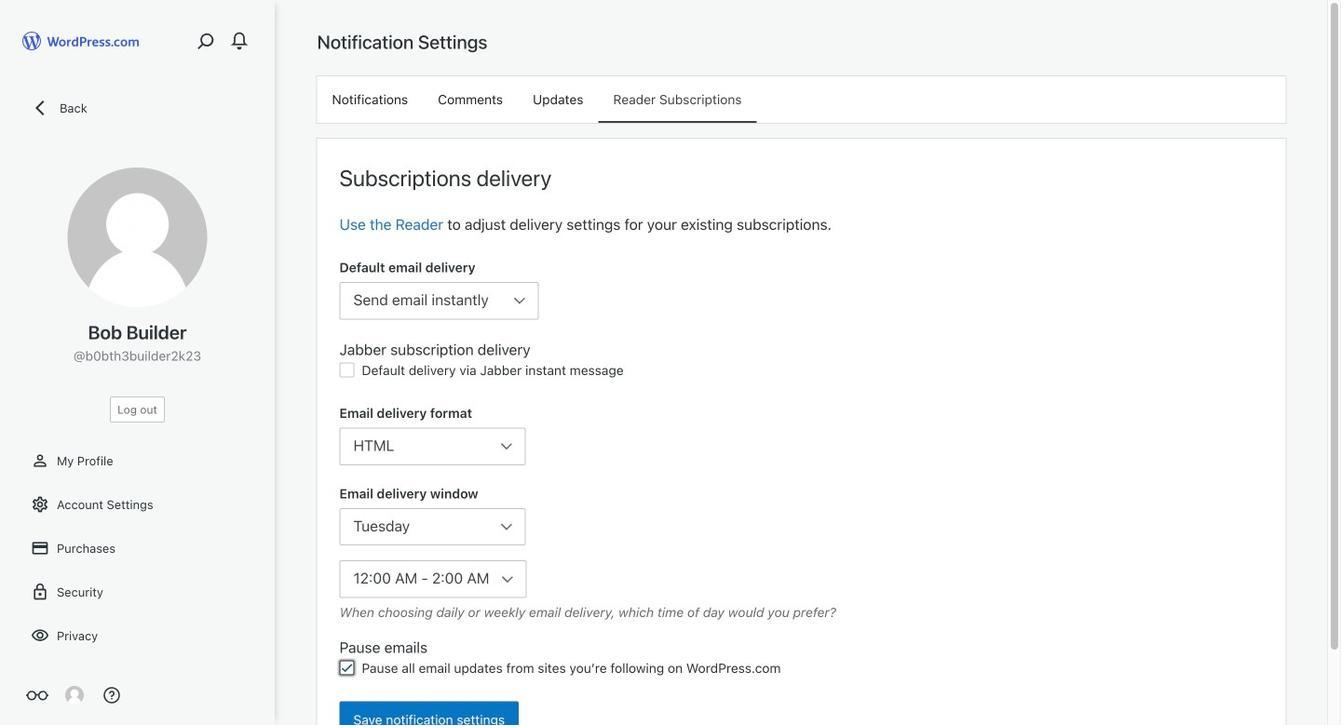 Task type: locate. For each thing, give the bounding box(es) containing it.
group
[[340, 258, 1264, 320], [340, 339, 1264, 385], [340, 404, 1264, 466], [340, 484, 1264, 623], [340, 637, 1264, 683]]

visibility image
[[31, 627, 49, 646]]

credit_card image
[[31, 539, 49, 558]]

1 group from the top
[[340, 258, 1264, 320]]

None checkbox
[[340, 363, 355, 378], [340, 661, 355, 676], [340, 363, 355, 378], [340, 661, 355, 676]]

4 group from the top
[[340, 484, 1264, 623]]

bob builder image
[[68, 168, 207, 307]]

reader image
[[26, 685, 48, 707]]

lock image
[[31, 583, 49, 602]]

menu
[[317, 76, 1286, 123]]

main content
[[317, 30, 1286, 726]]

bob builder image
[[65, 687, 84, 705]]

settings image
[[31, 496, 49, 514]]



Task type: vqa. For each thing, say whether or not it's contained in the screenshot.
third List Item from the bottom
no



Task type: describe. For each thing, give the bounding box(es) containing it.
5 group from the top
[[340, 637, 1264, 683]]

3 group from the top
[[340, 404, 1264, 466]]

2 group from the top
[[340, 339, 1264, 385]]

person image
[[31, 452, 49, 471]]



